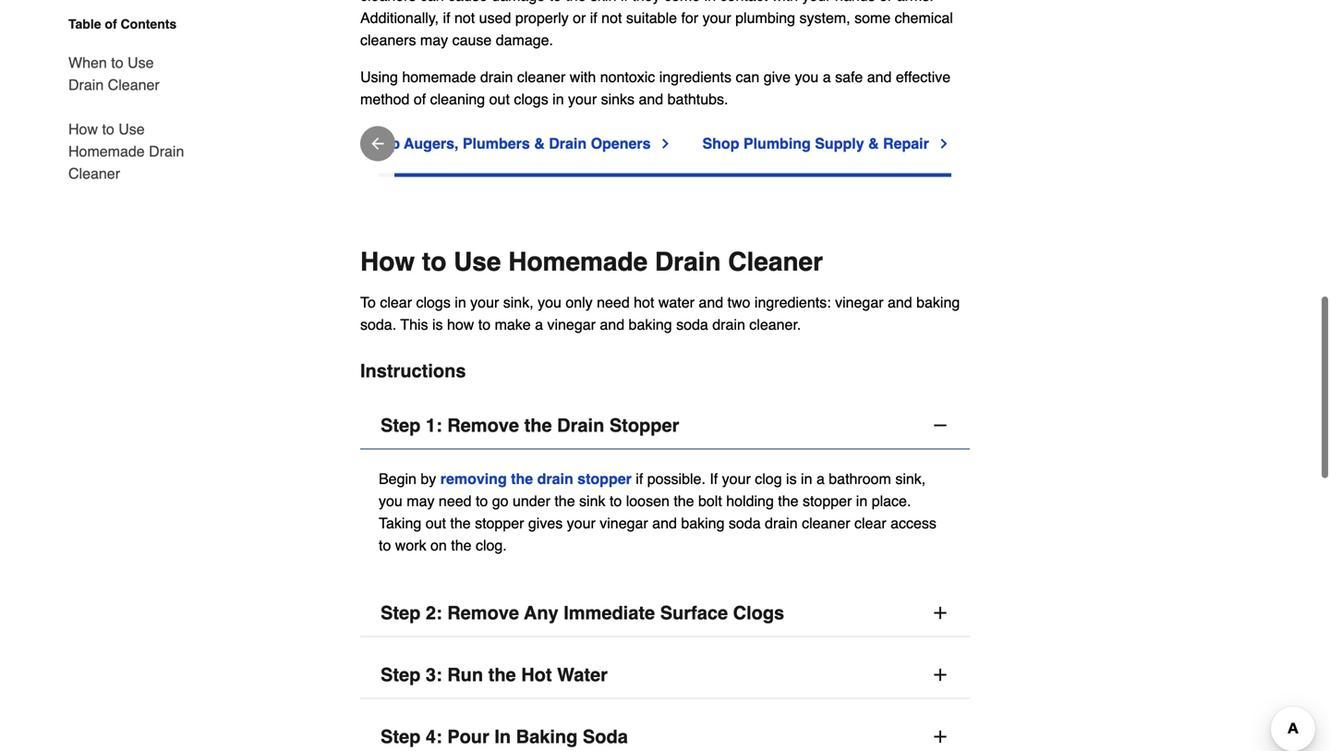 Task type: describe. For each thing, give the bounding box(es) containing it.
begin by removing the drain stopper
[[379, 470, 632, 487]]

4:
[[426, 726, 442, 747]]

soda
[[583, 726, 628, 747]]

step 2: remove any immediate surface clogs
[[381, 602, 785, 623]]

hot
[[521, 664, 552, 685]]

gives
[[528, 514, 563, 532]]

remove for any
[[447, 602, 519, 623]]

run
[[447, 664, 483, 685]]

under
[[513, 492, 551, 509]]

to inside when to use drain cleaner
[[111, 54, 123, 71]]

step 4: pour in baking soda
[[381, 726, 628, 747]]

plumbers
[[463, 135, 530, 152]]

2 horizontal spatial stopper
[[803, 492, 852, 509]]

sink
[[579, 492, 606, 509]]

step 3: run the hot water button
[[360, 652, 970, 699]]

step 2: remove any immediate surface clogs button
[[360, 590, 970, 637]]

when to use drain cleaner
[[68, 54, 160, 93]]

drain for shop augers, plumbers & drain openers link
[[549, 135, 587, 152]]

augers,
[[404, 135, 459, 152]]

can
[[736, 68, 760, 85]]

sink, inside to clear clogs in your sink, you only need hot water and two ingredients: vinegar and baking soda. this is how to make a vinegar and baking soda drain cleaner.
[[503, 294, 534, 311]]

work
[[395, 537, 426, 554]]

arrow left image
[[369, 134, 387, 153]]

any
[[524, 602, 559, 623]]

of inside using homemade drain cleaner with nontoxic ingredients can give you a safe and effective method of cleaning out clogs in your sinks and bathtubs.
[[414, 90, 426, 108]]

plus image for step 4: pour in baking soda
[[931, 727, 950, 746]]

minus image
[[931, 416, 950, 435]]

you inside to clear clogs in your sink, you only need hot water and two ingredients: vinegar and baking soda. this is how to make a vinegar and baking soda drain cleaner.
[[538, 294, 562, 311]]

using homemade drain cleaner with nontoxic ingredients can give you a safe and effective method of cleaning out clogs in your sinks and bathtubs.
[[360, 68, 951, 108]]

is inside if possible. if your clog is in a bathroom sink, you may need to go under the sink to loosen the bolt holding the stopper in place. taking out the stopper gives your vinegar and baking soda drain cleaner clear access to work on the clog.
[[786, 470, 797, 487]]

soda inside to clear clogs in your sink, you only need hot water and two ingredients: vinegar and baking soda. this is how to make a vinegar and baking soda drain cleaner.
[[676, 316, 708, 333]]

shop for shop plumbing supply & repair
[[703, 135, 740, 152]]

drain inside when to use drain cleaner
[[68, 76, 104, 93]]

holding
[[726, 492, 774, 509]]

chevron right image for shop plumbing supply & repair
[[937, 136, 951, 151]]

on
[[431, 537, 447, 554]]

3:
[[426, 664, 442, 685]]

sink, inside if possible. if your clog is in a bathroom sink, you may need to go under the sink to loosen the bolt holding the stopper in place. taking out the stopper gives your vinegar and baking soda drain cleaner clear access to work on the clog.
[[896, 470, 926, 487]]

out inside if possible. if your clog is in a bathroom sink, you may need to go under the sink to loosen the bolt holding the stopper in place. taking out the stopper gives your vinegar and baking soda drain cleaner clear access to work on the clog.
[[426, 514, 446, 532]]

may
[[407, 492, 435, 509]]

place.
[[872, 492, 911, 509]]

clog.
[[476, 537, 507, 554]]

when
[[68, 54, 107, 71]]

1:
[[426, 415, 442, 436]]

clear inside to clear clogs in your sink, you only need hot water and two ingredients: vinegar and baking soda. this is how to make a vinegar and baking soda drain cleaner.
[[380, 294, 412, 311]]

need inside to clear clogs in your sink, you only need hot water and two ingredients: vinegar and baking soda. this is how to make a vinegar and baking soda drain cleaner.
[[597, 294, 630, 311]]

drain inside if possible. if your clog is in a bathroom sink, you may need to go under the sink to loosen the bolt holding the stopper in place. taking out the stopper gives your vinegar and baking soda drain cleaner clear access to work on the clog.
[[765, 514, 798, 532]]

if
[[636, 470, 643, 487]]

in
[[495, 726, 511, 747]]

safe
[[835, 68, 863, 85]]

in down bathroom on the bottom right
[[856, 492, 868, 509]]

to left work
[[379, 537, 391, 554]]

to inside to clear clogs in your sink, you only need hot water and two ingredients: vinegar and baking soda. this is how to make a vinegar and baking soda drain cleaner.
[[478, 316, 491, 333]]

surface
[[660, 602, 728, 623]]

drain for step 1: remove the drain stopper button
[[557, 415, 604, 436]]

a inside to clear clogs in your sink, you only need hot water and two ingredients: vinegar and baking soda. this is how to make a vinegar and baking soda drain cleaner.
[[535, 316, 543, 333]]

shop plumbing supply & repair link
[[703, 132, 951, 155]]

bolt
[[698, 492, 722, 509]]

water
[[557, 664, 608, 685]]

immediate
[[564, 602, 655, 623]]

0 horizontal spatial vinegar
[[547, 316, 596, 333]]

& for repair
[[868, 135, 879, 152]]

2 vertical spatial stopper
[[475, 514, 524, 532]]

drain inside to clear clogs in your sink, you only need hot water and two ingredients: vinegar and baking soda. this is how to make a vinegar and baking soda drain cleaner.
[[713, 316, 745, 333]]

shop plumbing supply & repair
[[703, 135, 929, 152]]

in right clog
[[801, 470, 813, 487]]

2 vertical spatial cleaner
[[728, 247, 823, 277]]

openers
[[591, 135, 651, 152]]

baking inside if possible. if your clog is in a bathroom sink, you may need to go under the sink to loosen the bolt holding the stopper in place. taking out the stopper gives your vinegar and baking soda drain cleaner clear access to work on the clog.
[[681, 514, 725, 532]]

pour
[[447, 726, 489, 747]]

stopper
[[610, 415, 679, 436]]

the right on
[[451, 537, 472, 554]]

2:
[[426, 602, 442, 623]]

homemade
[[402, 68, 476, 85]]

a inside using homemade drain cleaner with nontoxic ingredients can give you a safe and effective method of cleaning out clogs in your sinks and bathtubs.
[[823, 68, 831, 85]]

plumbing
[[744, 135, 811, 152]]

shop for shop augers, plumbers & drain openers
[[363, 135, 400, 152]]

soda inside if possible. if your clog is in a bathroom sink, you may need to go under the sink to loosen the bolt holding the stopper in place. taking out the stopper gives your vinegar and baking soda drain cleaner clear access to work on the clog.
[[729, 514, 761, 532]]

your inside to clear clogs in your sink, you only need hot water and two ingredients: vinegar and baking soda. this is how to make a vinegar and baking soda drain cleaner.
[[470, 294, 499, 311]]

cleaner inside if possible. if your clog is in a bathroom sink, you may need to go under the sink to loosen the bolt holding the stopper in place. taking out the stopper gives your vinegar and baking soda drain cleaner clear access to work on the clog.
[[802, 514, 850, 532]]

the down 'removing'
[[450, 514, 471, 532]]

contents
[[121, 17, 177, 31]]

in inside to clear clogs in your sink, you only need hot water and two ingredients: vinegar and baking soda. this is how to make a vinegar and baking soda drain cleaner.
[[455, 294, 466, 311]]

table of contents
[[68, 17, 177, 31]]

shop augers, plumbers & drain openers link
[[363, 132, 673, 155]]

supply
[[815, 135, 864, 152]]

instructions
[[360, 360, 466, 381]]

hot
[[634, 294, 654, 311]]

table
[[68, 17, 101, 31]]

go
[[492, 492, 509, 509]]

clog
[[755, 470, 782, 487]]

table of contents element
[[54, 15, 192, 185]]

access
[[891, 514, 937, 532]]

only
[[566, 294, 593, 311]]

step 4: pour in baking soda button
[[360, 714, 970, 751]]

step 3: run the hot water
[[381, 664, 608, 685]]

cleaner inside using homemade drain cleaner with nontoxic ingredients can give you a safe and effective method of cleaning out clogs in your sinks and bathtubs.
[[517, 68, 566, 85]]

possible.
[[647, 470, 706, 487]]

need inside if possible. if your clog is in a bathroom sink, you may need to go under the sink to loosen the bolt holding the stopper in place. taking out the stopper gives your vinegar and baking soda drain cleaner clear access to work on the clog.
[[439, 492, 472, 509]]

bathroom
[[829, 470, 891, 487]]

is inside to clear clogs in your sink, you only need hot water and two ingredients: vinegar and baking soda. this is how to make a vinegar and baking soda drain cleaner.
[[432, 316, 443, 333]]

vinegar inside if possible. if your clog is in a bathroom sink, you may need to go under the sink to loosen the bolt holding the stopper in place. taking out the stopper gives your vinegar and baking soda drain cleaner clear access to work on the clog.
[[600, 514, 648, 532]]

repair
[[883, 135, 929, 152]]

remove for the
[[447, 415, 519, 436]]

plus image
[[931, 604, 950, 622]]

loosen
[[626, 492, 670, 509]]

drain inside using homemade drain cleaner with nontoxic ingredients can give you a safe and effective method of cleaning out clogs in your sinks and bathtubs.
[[480, 68, 513, 85]]

if possible. if your clog is in a bathroom sink, you may need to go under the sink to loosen the bolt holding the stopper in place. taking out the stopper gives your vinegar and baking soda drain cleaner clear access to work on the clog.
[[379, 470, 937, 554]]

the left the sink
[[555, 492, 575, 509]]

nontoxic
[[600, 68, 655, 85]]

when to use drain cleaner link
[[68, 41, 192, 107]]

method
[[360, 90, 410, 108]]



Task type: locate. For each thing, give the bounding box(es) containing it.
0 vertical spatial baking
[[917, 294, 960, 311]]

effective
[[896, 68, 951, 85]]

remove
[[447, 415, 519, 436], [447, 602, 519, 623]]

stopper up the sink
[[578, 470, 632, 487]]

1 vertical spatial need
[[439, 492, 472, 509]]

2 horizontal spatial baking
[[917, 294, 960, 311]]

0 horizontal spatial need
[[439, 492, 472, 509]]

1 vertical spatial plus image
[[931, 727, 950, 746]]

1 step from the top
[[381, 415, 421, 436]]

drain inside how to use homemade drain cleaner
[[149, 143, 184, 160]]

&
[[534, 135, 545, 152], [868, 135, 879, 152]]

you inside if possible. if your clog is in a bathroom sink, you may need to go under the sink to loosen the bolt holding the stopper in place. taking out the stopper gives your vinegar and baking soda drain cleaner clear access to work on the clog.
[[379, 492, 403, 509]]

out up on
[[426, 514, 446, 532]]

0 horizontal spatial clogs
[[416, 294, 451, 311]]

1 horizontal spatial chevron right image
[[937, 136, 951, 151]]

2 horizontal spatial vinegar
[[835, 294, 884, 311]]

drain for how to use homemade drain cleaner link
[[149, 143, 184, 160]]

0 horizontal spatial baking
[[629, 316, 672, 333]]

water
[[659, 294, 695, 311]]

stopper down "go"
[[475, 514, 524, 532]]

homemade
[[68, 143, 145, 160], [508, 247, 648, 277]]

0 vertical spatial soda
[[676, 316, 708, 333]]

need down 'removing'
[[439, 492, 472, 509]]

0 vertical spatial of
[[105, 17, 117, 31]]

drain up under
[[537, 470, 573, 487]]

a right make
[[535, 316, 543, 333]]

chevron right image for shop augers, plumbers & drain openers
[[658, 136, 673, 151]]

0 horizontal spatial you
[[379, 492, 403, 509]]

cleaner inside how to use homemade drain cleaner
[[68, 165, 120, 182]]

step inside button
[[381, 602, 421, 623]]

soda.
[[360, 316, 396, 333]]

cleaning
[[430, 90, 485, 108]]

0 vertical spatial out
[[489, 90, 510, 108]]

use down contents
[[128, 54, 154, 71]]

homemade up only
[[508, 247, 648, 277]]

need
[[597, 294, 630, 311], [439, 492, 472, 509]]

use for when to use drain cleaner link
[[128, 54, 154, 71]]

0 vertical spatial how to use homemade drain cleaner
[[68, 121, 184, 182]]

the left the hot
[[488, 664, 516, 685]]

with
[[570, 68, 596, 85]]

step 1: remove the drain stopper
[[381, 415, 679, 436]]

baking
[[516, 726, 578, 747]]

a
[[823, 68, 831, 85], [535, 316, 543, 333], [817, 470, 825, 487]]

your down the sink
[[567, 514, 596, 532]]

your
[[568, 90, 597, 108], [470, 294, 499, 311], [722, 470, 751, 487], [567, 514, 596, 532]]

0 vertical spatial sink,
[[503, 294, 534, 311]]

shop augers, plumbers & drain openers
[[363, 135, 651, 152]]

scrollbar
[[394, 173, 952, 177]]

step left 2:
[[381, 602, 421, 623]]

soda down holding at right bottom
[[729, 514, 761, 532]]

sink, up make
[[503, 294, 534, 311]]

step for step 4: pour in baking soda
[[381, 726, 421, 747]]

drain up water
[[655, 247, 721, 277]]

1 vertical spatial soda
[[729, 514, 761, 532]]

the up under
[[511, 470, 533, 487]]

& left repair
[[868, 135, 879, 152]]

stopper down bathroom on the bottom right
[[803, 492, 852, 509]]

give
[[764, 68, 791, 85]]

0 horizontal spatial sink,
[[503, 294, 534, 311]]

0 horizontal spatial out
[[426, 514, 446, 532]]

1 horizontal spatial sink,
[[896, 470, 926, 487]]

1 vertical spatial cleaner
[[802, 514, 850, 532]]

ingredients
[[659, 68, 732, 85]]

this
[[400, 316, 428, 333]]

0 vertical spatial is
[[432, 316, 443, 333]]

1 horizontal spatial how to use homemade drain cleaner
[[360, 247, 823, 277]]

how to use homemade drain cleaner link
[[68, 107, 192, 185]]

to up this
[[422, 247, 447, 277]]

1 vertical spatial cleaner
[[68, 165, 120, 182]]

1 vertical spatial clear
[[855, 514, 887, 532]]

1 horizontal spatial how
[[360, 247, 415, 277]]

1 vertical spatial vinegar
[[547, 316, 596, 333]]

0 vertical spatial cleaner
[[517, 68, 566, 85]]

step 1: remove the drain stopper button
[[360, 402, 970, 449]]

clear down place. at the bottom
[[855, 514, 887, 532]]

plus image inside "step 3: run the hot water" button
[[931, 666, 950, 684]]

1 horizontal spatial soda
[[729, 514, 761, 532]]

0 horizontal spatial shop
[[363, 135, 400, 152]]

3 step from the top
[[381, 664, 421, 685]]

1 vertical spatial baking
[[629, 316, 672, 333]]

need left hot
[[597, 294, 630, 311]]

shop down method
[[363, 135, 400, 152]]

drain inside button
[[557, 415, 604, 436]]

1 vertical spatial clogs
[[416, 294, 451, 311]]

0 vertical spatial use
[[128, 54, 154, 71]]

use inside how to use homemade drain cleaner
[[118, 121, 145, 138]]

2 vertical spatial a
[[817, 470, 825, 487]]

0 vertical spatial cleaner
[[108, 76, 160, 93]]

out inside using homemade drain cleaner with nontoxic ingredients can give you a safe and effective method of cleaning out clogs in your sinks and bathtubs.
[[489, 90, 510, 108]]

1 horizontal spatial you
[[538, 294, 562, 311]]

begin
[[379, 470, 417, 487]]

drain up 'cleaning'
[[480, 68, 513, 85]]

soda down water
[[676, 316, 708, 333]]

1 vertical spatial remove
[[447, 602, 519, 623]]

1 horizontal spatial vinegar
[[600, 514, 648, 532]]

1 horizontal spatial out
[[489, 90, 510, 108]]

0 horizontal spatial soda
[[676, 316, 708, 333]]

in inside using homemade drain cleaner with nontoxic ingredients can give you a safe and effective method of cleaning out clogs in your sinks and bathtubs.
[[553, 90, 564, 108]]

stopper
[[578, 470, 632, 487], [803, 492, 852, 509], [475, 514, 524, 532]]

2 vertical spatial baking
[[681, 514, 725, 532]]

1 horizontal spatial is
[[786, 470, 797, 487]]

removing
[[440, 470, 507, 487]]

2 remove from the top
[[447, 602, 519, 623]]

2 vertical spatial use
[[454, 247, 501, 277]]

remove right 2:
[[447, 602, 519, 623]]

1 horizontal spatial stopper
[[578, 470, 632, 487]]

drain down when to use drain cleaner link
[[149, 143, 184, 160]]

step for step 3: run the hot water
[[381, 664, 421, 685]]

1 plus image from the top
[[931, 666, 950, 684]]

of right table
[[105, 17, 117, 31]]

homemade inside how to use homemade drain cleaner
[[68, 143, 145, 160]]

you left only
[[538, 294, 562, 311]]

plus image
[[931, 666, 950, 684], [931, 727, 950, 746]]

how down when to use drain cleaner
[[68, 121, 98, 138]]

0 horizontal spatial stopper
[[475, 514, 524, 532]]

clogs inside to clear clogs in your sink, you only need hot water and two ingredients: vinegar and baking soda. this is how to make a vinegar and baking soda drain cleaner.
[[416, 294, 451, 311]]

to clear clogs in your sink, you only need hot water and two ingredients: vinegar and baking soda. this is how to make a vinegar and baking soda drain cleaner.
[[360, 294, 960, 333]]

1 vertical spatial out
[[426, 514, 446, 532]]

plus image for step 3: run the hot water
[[931, 666, 950, 684]]

chevron right image right openers
[[658, 136, 673, 151]]

drain down holding at right bottom
[[765, 514, 798, 532]]

1 horizontal spatial cleaner
[[802, 514, 850, 532]]

if
[[710, 470, 718, 487]]

the
[[524, 415, 552, 436], [511, 470, 533, 487], [555, 492, 575, 509], [674, 492, 694, 509], [778, 492, 799, 509], [450, 514, 471, 532], [451, 537, 472, 554], [488, 664, 516, 685]]

your up how
[[470, 294, 499, 311]]

how to use homemade drain cleaner
[[68, 121, 184, 182], [360, 247, 823, 277]]

0 vertical spatial homemade
[[68, 143, 145, 160]]

use up how
[[454, 247, 501, 277]]

use inside when to use drain cleaner
[[128, 54, 154, 71]]

how up to
[[360, 247, 415, 277]]

2 horizontal spatial you
[[795, 68, 819, 85]]

drain down when
[[68, 76, 104, 93]]

1 vertical spatial is
[[786, 470, 797, 487]]

chevron right image
[[658, 136, 673, 151], [937, 136, 951, 151]]

4 step from the top
[[381, 726, 421, 747]]

step left 4:
[[381, 726, 421, 747]]

step for step 1: remove the drain stopper
[[381, 415, 421, 436]]

remove inside button
[[447, 415, 519, 436]]

by
[[421, 470, 436, 487]]

0 vertical spatial vinegar
[[835, 294, 884, 311]]

1 remove from the top
[[447, 415, 519, 436]]

1 & from the left
[[534, 135, 545, 152]]

your right if
[[722, 470, 751, 487]]

to inside how to use homemade drain cleaner
[[102, 121, 114, 138]]

1 horizontal spatial shop
[[703, 135, 740, 152]]

drain down two
[[713, 316, 745, 333]]

clear
[[380, 294, 412, 311], [855, 514, 887, 532]]

& right plumbers
[[534, 135, 545, 152]]

of
[[105, 17, 117, 31], [414, 90, 426, 108]]

to left "go"
[[476, 492, 488, 509]]

shop
[[363, 135, 400, 152], [703, 135, 740, 152]]

and inside if possible. if your clog is in a bathroom sink, you may need to go under the sink to loosen the bolt holding the stopper in place. taking out the stopper gives your vinegar and baking soda drain cleaner clear access to work on the clog.
[[652, 514, 677, 532]]

cleaner
[[517, 68, 566, 85], [802, 514, 850, 532]]

use down when to use drain cleaner link
[[118, 121, 145, 138]]

cleaner left 'with'
[[517, 68, 566, 85]]

0 horizontal spatial of
[[105, 17, 117, 31]]

1 horizontal spatial &
[[868, 135, 879, 152]]

taking
[[379, 514, 422, 532]]

1 shop from the left
[[363, 135, 400, 152]]

clogs up shop augers, plumbers & drain openers link
[[514, 90, 548, 108]]

how to use homemade drain cleaner up only
[[360, 247, 823, 277]]

1 horizontal spatial clear
[[855, 514, 887, 532]]

clogs inside using homemade drain cleaner with nontoxic ingredients can give you a safe and effective method of cleaning out clogs in your sinks and bathtubs.
[[514, 90, 548, 108]]

is left how
[[432, 316, 443, 333]]

to
[[111, 54, 123, 71], [102, 121, 114, 138], [422, 247, 447, 277], [478, 316, 491, 333], [476, 492, 488, 509], [610, 492, 622, 509], [379, 537, 391, 554]]

clogs
[[733, 602, 785, 623]]

a inside if possible. if your clog is in a bathroom sink, you may need to go under the sink to loosen the bolt holding the stopper in place. taking out the stopper gives your vinegar and baking soda drain cleaner clear access to work on the clog.
[[817, 470, 825, 487]]

how inside table of contents element
[[68, 121, 98, 138]]

using
[[360, 68, 398, 85]]

0 horizontal spatial how
[[68, 121, 98, 138]]

removing the drain stopper link
[[440, 470, 632, 487]]

& for drain
[[534, 135, 545, 152]]

two
[[728, 294, 751, 311]]

a left bathroom on the bottom right
[[817, 470, 825, 487]]

2 vertical spatial you
[[379, 492, 403, 509]]

ingredients:
[[755, 294, 831, 311]]

1 vertical spatial how to use homemade drain cleaner
[[360, 247, 823, 277]]

is
[[432, 316, 443, 333], [786, 470, 797, 487]]

your inside using homemade drain cleaner with nontoxic ingredients can give you a safe and effective method of cleaning out clogs in your sinks and bathtubs.
[[568, 90, 597, 108]]

1 horizontal spatial of
[[414, 90, 426, 108]]

use for how to use homemade drain cleaner link
[[118, 121, 145, 138]]

2 & from the left
[[868, 135, 879, 152]]

make
[[495, 316, 531, 333]]

0 horizontal spatial chevron right image
[[658, 136, 673, 151]]

of down homemade
[[414, 90, 426, 108]]

the up removing the drain stopper link
[[524, 415, 552, 436]]

is right clog
[[786, 470, 797, 487]]

shop down bathtubs.
[[703, 135, 740, 152]]

to right how
[[478, 316, 491, 333]]

to down when to use drain cleaner
[[102, 121, 114, 138]]

the down clog
[[778, 492, 799, 509]]

0 vertical spatial need
[[597, 294, 630, 311]]

clear inside if possible. if your clog is in a bathroom sink, you may need to go under the sink to loosen the bolt holding the stopper in place. taking out the stopper gives your vinegar and baking soda drain cleaner clear access to work on the clog.
[[855, 514, 887, 532]]

2 vertical spatial vinegar
[[600, 514, 648, 532]]

sink, up place. at the bottom
[[896, 470, 926, 487]]

1 vertical spatial stopper
[[803, 492, 852, 509]]

vinegar down loosen
[[600, 514, 648, 532]]

1 horizontal spatial clogs
[[514, 90, 548, 108]]

clear right to
[[380, 294, 412, 311]]

how to use homemade drain cleaner down when to use drain cleaner link
[[68, 121, 184, 182]]

2 shop from the left
[[703, 135, 740, 152]]

1 vertical spatial how
[[360, 247, 415, 277]]

0 vertical spatial remove
[[447, 415, 519, 436]]

2 chevron right image from the left
[[937, 136, 951, 151]]

you
[[795, 68, 819, 85], [538, 294, 562, 311], [379, 492, 403, 509]]

chevron right image inside shop augers, plumbers & drain openers link
[[658, 136, 673, 151]]

vinegar down only
[[547, 316, 596, 333]]

chevron right image inside shop plumbing supply & repair link
[[937, 136, 951, 151]]

to
[[360, 294, 376, 311]]

step left 1:
[[381, 415, 421, 436]]

0 vertical spatial stopper
[[578, 470, 632, 487]]

1 vertical spatial a
[[535, 316, 543, 333]]

in up how
[[455, 294, 466, 311]]

1 vertical spatial of
[[414, 90, 426, 108]]

0 vertical spatial a
[[823, 68, 831, 85]]

cleaner down bathroom on the bottom right
[[802, 514, 850, 532]]

how
[[68, 121, 98, 138], [360, 247, 415, 277]]

to right when
[[111, 54, 123, 71]]

homemade down when to use drain cleaner
[[68, 143, 145, 160]]

2 step from the top
[[381, 602, 421, 623]]

0 horizontal spatial how to use homemade drain cleaner
[[68, 121, 184, 182]]

bathtubs.
[[668, 90, 728, 108]]

you right give
[[795, 68, 819, 85]]

you inside using homemade drain cleaner with nontoxic ingredients can give you a safe and effective method of cleaning out clogs in your sinks and bathtubs.
[[795, 68, 819, 85]]

how to use homemade drain cleaner inside table of contents element
[[68, 121, 184, 182]]

cleaner inside when to use drain cleaner
[[108, 76, 160, 93]]

drain
[[480, 68, 513, 85], [713, 316, 745, 333], [537, 470, 573, 487], [765, 514, 798, 532]]

0 horizontal spatial is
[[432, 316, 443, 333]]

drain
[[68, 76, 104, 93], [549, 135, 587, 152], [149, 143, 184, 160], [655, 247, 721, 277], [557, 415, 604, 436]]

remove inside button
[[447, 602, 519, 623]]

0 horizontal spatial &
[[534, 135, 545, 152]]

0 vertical spatial how
[[68, 121, 98, 138]]

how
[[447, 316, 474, 333]]

1 chevron right image from the left
[[658, 136, 673, 151]]

vinegar right ingredients:
[[835, 294, 884, 311]]

cleaner
[[108, 76, 160, 93], [68, 165, 120, 182], [728, 247, 823, 277]]

your down 'with'
[[568, 90, 597, 108]]

drain left stopper
[[557, 415, 604, 436]]

and
[[867, 68, 892, 85], [639, 90, 664, 108], [699, 294, 723, 311], [888, 294, 912, 311], [600, 316, 625, 333], [652, 514, 677, 532]]

cleaner.
[[750, 316, 801, 333]]

0 horizontal spatial cleaner
[[517, 68, 566, 85]]

baking
[[917, 294, 960, 311], [629, 316, 672, 333], [681, 514, 725, 532]]

1 horizontal spatial baking
[[681, 514, 725, 532]]

step for step 2: remove any immediate surface clogs
[[381, 602, 421, 623]]

2 plus image from the top
[[931, 727, 950, 746]]

1 horizontal spatial homemade
[[508, 247, 648, 277]]

plus image inside step 4: pour in baking soda button
[[931, 727, 950, 746]]

0 horizontal spatial homemade
[[68, 143, 145, 160]]

0 vertical spatial plus image
[[931, 666, 950, 684]]

0 vertical spatial clear
[[380, 294, 412, 311]]

1 vertical spatial homemade
[[508, 247, 648, 277]]

sinks
[[601, 90, 635, 108]]

sink,
[[503, 294, 534, 311], [896, 470, 926, 487]]

drain left openers
[[549, 135, 587, 152]]

1 vertical spatial sink,
[[896, 470, 926, 487]]

soda
[[676, 316, 708, 333], [729, 514, 761, 532]]

chevron right image right repair
[[937, 136, 951, 151]]

1 horizontal spatial need
[[597, 294, 630, 311]]

a left safe
[[823, 68, 831, 85]]

remove right 1:
[[447, 415, 519, 436]]

0 vertical spatial you
[[795, 68, 819, 85]]

to right the sink
[[610, 492, 622, 509]]

clogs up this
[[416, 294, 451, 311]]

you down begin
[[379, 492, 403, 509]]

out right 'cleaning'
[[489, 90, 510, 108]]

1 vertical spatial you
[[538, 294, 562, 311]]

1 vertical spatial use
[[118, 121, 145, 138]]

0 vertical spatial clogs
[[514, 90, 548, 108]]

step left 3:
[[381, 664, 421, 685]]

in left sinks at the left top
[[553, 90, 564, 108]]

the down possible.
[[674, 492, 694, 509]]

0 horizontal spatial clear
[[380, 294, 412, 311]]



Task type: vqa. For each thing, say whether or not it's contained in the screenshot.
Remove corresponding to Any
yes



